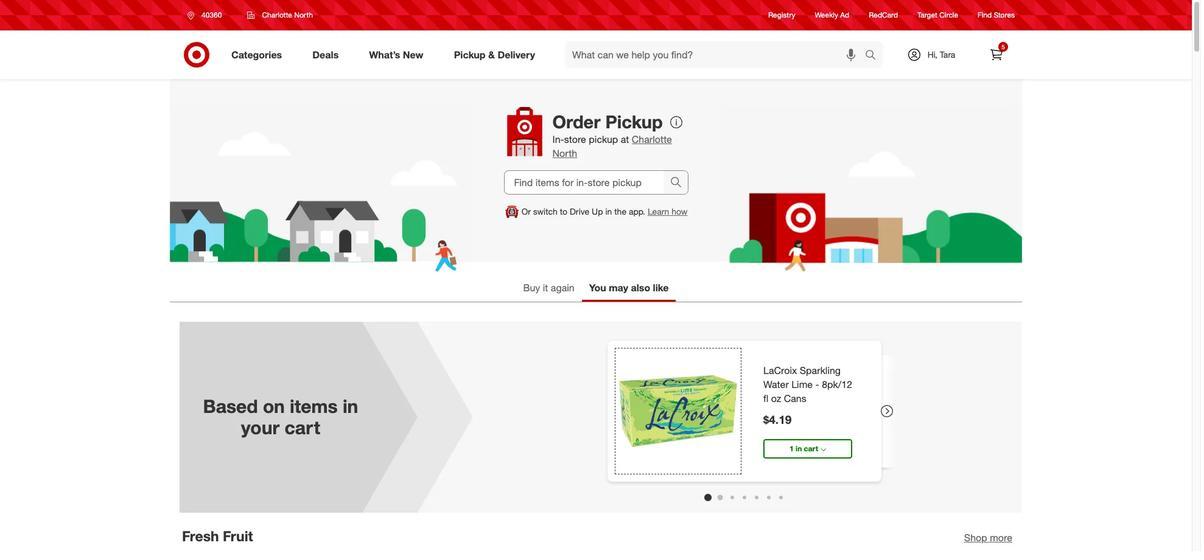 Task type: vqa. For each thing, say whether or not it's contained in the screenshot.
Fresh
yes



Task type: describe. For each thing, give the bounding box(es) containing it.
items
[[290, 395, 338, 418]]

you may also like link
[[582, 276, 676, 302]]

8pk/12
[[822, 378, 852, 391]]

pickup
[[589, 133, 618, 146]]

1
[[790, 444, 794, 454]]

again
[[551, 282, 575, 294]]

1 in cart for lacroix sparkling water lime - 8pk/12 fl oz cans element
[[790, 444, 818, 454]]

5
[[1002, 43, 1005, 51]]

buy
[[523, 282, 540, 294]]

fl
[[764, 392, 769, 405]]

redcard link
[[869, 10, 898, 20]]

may
[[609, 282, 628, 294]]

charlotte inside dropdown button
[[262, 10, 292, 19]]

it
[[543, 282, 548, 294]]

order
[[553, 111, 601, 133]]

$4.19
[[764, 413, 792, 427]]

2 horizontal spatial in
[[796, 444, 802, 454]]

0 horizontal spatial pickup
[[454, 48, 486, 61]]

also
[[631, 282, 650, 294]]

switch
[[533, 206, 558, 217]]

40360
[[202, 10, 222, 19]]

in inside based on items in your cart
[[343, 395, 358, 418]]

1 vertical spatial charlotte north
[[553, 133, 672, 160]]

weekly
[[815, 11, 838, 20]]

like
[[653, 282, 669, 294]]

delivery
[[498, 48, 535, 61]]

-
[[816, 378, 819, 391]]

target circle link
[[918, 10, 958, 20]]

pickup & delivery link
[[444, 41, 550, 68]]

to
[[560, 206, 568, 217]]

how
[[672, 206, 688, 217]]

at
[[621, 133, 629, 146]]

you
[[589, 282, 606, 294]]

deals link
[[302, 41, 354, 68]]

registry link
[[768, 10, 795, 20]]

or
[[522, 206, 531, 217]]

search button
[[860, 41, 889, 71]]

lacroix sparkling water lime - 8pk/12 fl oz cans
[[764, 365, 852, 405]]

based on items in your cart
[[203, 395, 358, 439]]

weekly ad
[[815, 11, 849, 20]]

categories link
[[221, 41, 297, 68]]

target circle
[[918, 11, 958, 20]]

lacroix sparkling water lime - 8pk/12 fl oz cans link
[[764, 364, 852, 406]]

learn how button
[[648, 206, 688, 218]]

what's
[[369, 48, 400, 61]]

up
[[592, 206, 603, 217]]

on
[[263, 395, 285, 418]]

new
[[403, 48, 424, 61]]

north inside charlotte north
[[553, 147, 577, 160]]

find stores
[[978, 11, 1015, 20]]

water
[[764, 378, 789, 391]]

fresh
[[182, 528, 219, 545]]

Find items for in-store pickup search field
[[504, 171, 663, 194]]



Task type: locate. For each thing, give the bounding box(es) containing it.
0 vertical spatial north
[[294, 10, 313, 19]]

0 horizontal spatial charlotte north
[[262, 10, 313, 19]]

in right 1
[[796, 444, 802, 454]]

north
[[294, 10, 313, 19], [553, 147, 577, 160]]

1 horizontal spatial pickup
[[606, 111, 663, 133]]

deals
[[312, 48, 339, 61]]

charlotte north
[[262, 10, 313, 19], [553, 133, 672, 160]]

charlotte north down order pickup on the top of the page
[[553, 133, 672, 160]]

charlotte north button
[[240, 4, 321, 26]]

ad
[[840, 11, 849, 20]]

cart inside based on items in your cart
[[285, 416, 320, 439]]

pickup
[[454, 48, 486, 61], [606, 111, 663, 133]]

pickup up at
[[606, 111, 663, 133]]

40360 button
[[180, 4, 235, 26]]

1 horizontal spatial charlotte north
[[553, 133, 672, 160]]

based
[[203, 395, 258, 418]]

in-
[[553, 133, 564, 146]]

redcard
[[869, 11, 898, 20]]

store
[[564, 133, 586, 146]]

0 horizontal spatial cart
[[285, 416, 320, 439]]

1 vertical spatial cart
[[804, 444, 818, 454]]

cart
[[285, 416, 320, 439], [804, 444, 818, 454]]

cart right your
[[285, 416, 320, 439]]

you may also like
[[589, 282, 669, 294]]

&
[[488, 48, 495, 61]]

find
[[978, 11, 992, 20]]

in right up
[[605, 206, 612, 217]]

1 vertical spatial north
[[553, 147, 577, 160]]

charlotte
[[262, 10, 292, 19], [632, 133, 672, 146]]

shop more
[[964, 532, 1013, 544]]

fresh fruit
[[182, 528, 253, 545]]

1 horizontal spatial in
[[605, 206, 612, 217]]

your
[[241, 416, 280, 439]]

0 horizontal spatial in
[[343, 395, 358, 418]]

hi,
[[928, 49, 938, 60]]

1 vertical spatial pickup
[[606, 111, 663, 133]]

app.
[[629, 206, 645, 217]]

stores
[[994, 11, 1015, 20]]

or switch to drive up in the app. learn how
[[522, 206, 688, 217]]

What can we help you find? suggestions appear below search field
[[565, 41, 868, 68]]

hi, tara
[[928, 49, 956, 60]]

north up deals
[[294, 10, 313, 19]]

0 vertical spatial charlotte
[[262, 10, 292, 19]]

charlotte north up the categories link
[[262, 10, 313, 19]]

drive
[[570, 206, 590, 217]]

1 vertical spatial charlotte
[[632, 133, 672, 146]]

north inside dropdown button
[[294, 10, 313, 19]]

target
[[918, 11, 938, 20]]

0 vertical spatial charlotte north
[[262, 10, 313, 19]]

1 horizontal spatial north
[[553, 147, 577, 160]]

registry
[[768, 11, 795, 20]]

1 vertical spatial in
[[343, 395, 358, 418]]

weekly ad link
[[815, 10, 849, 20]]

lacroix sparkling water lime - 8pk/12 fl oz cans image
[[617, 351, 739, 472], [617, 351, 739, 472]]

shop
[[964, 532, 987, 544]]

what's new link
[[359, 41, 439, 68]]

0 vertical spatial pickup
[[454, 48, 486, 61]]

order pickup
[[553, 111, 663, 133]]

5 link
[[983, 41, 1010, 68]]

0 horizontal spatial north
[[294, 10, 313, 19]]

buy it again
[[523, 282, 575, 294]]

oz
[[771, 392, 781, 405]]

tara
[[940, 49, 956, 60]]

the
[[614, 206, 627, 217]]

charlotte right at
[[632, 133, 672, 146]]

pickup & delivery
[[454, 48, 535, 61]]

find stores link
[[978, 10, 1015, 20]]

fruit
[[223, 528, 253, 545]]

circle
[[940, 11, 958, 20]]

shop more button
[[964, 531, 1013, 545]]

lacroix
[[764, 365, 797, 377]]

what's new
[[369, 48, 424, 61]]

sparkling
[[800, 365, 841, 377]]

in
[[605, 206, 612, 217], [343, 395, 358, 418], [796, 444, 802, 454]]

categories
[[231, 48, 282, 61]]

learn
[[648, 206, 669, 217]]

buy it again link
[[516, 276, 582, 302]]

in right items
[[343, 395, 358, 418]]

1 horizontal spatial charlotte
[[632, 133, 672, 146]]

0 vertical spatial cart
[[285, 416, 320, 439]]

1 in cart
[[790, 444, 818, 454]]

search
[[860, 50, 889, 62]]

in-store pickup at
[[553, 133, 632, 146]]

more
[[990, 532, 1013, 544]]

cans
[[784, 392, 807, 405]]

charlotte up the categories link
[[262, 10, 292, 19]]

pickup left &
[[454, 48, 486, 61]]

2 vertical spatial in
[[796, 444, 802, 454]]

cart right 1
[[804, 444, 818, 454]]

0 vertical spatial in
[[605, 206, 612, 217]]

lime
[[792, 378, 813, 391]]

0 horizontal spatial charlotte
[[262, 10, 292, 19]]

north down in-
[[553, 147, 577, 160]]

charlotte north inside dropdown button
[[262, 10, 313, 19]]

1 horizontal spatial cart
[[804, 444, 818, 454]]



